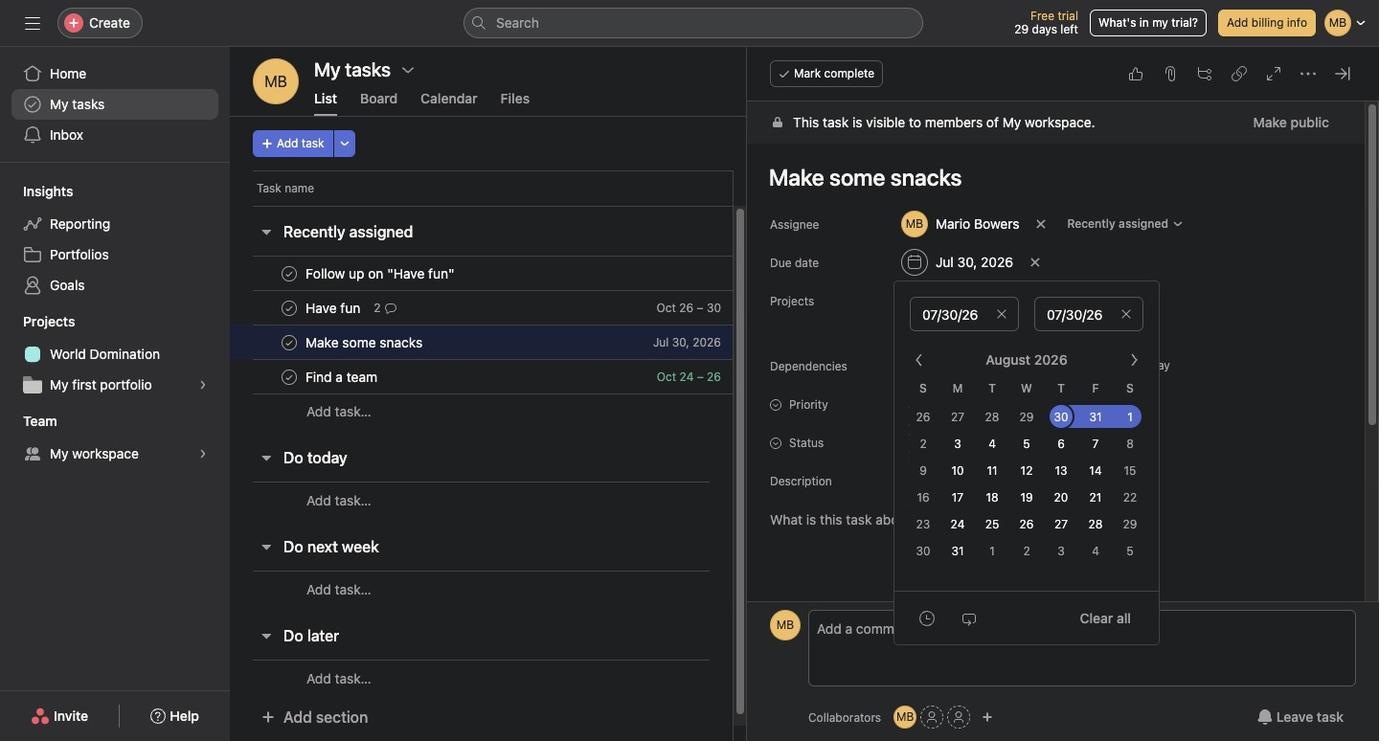 Task type: locate. For each thing, give the bounding box(es) containing it.
0 vertical spatial world domination link
[[895, 291, 1022, 310]]

2 vertical spatial 2026
[[1035, 352, 1068, 368]]

5 down 22
[[1127, 544, 1134, 559]]

2 completed image from the top
[[278, 331, 301, 354]]

follow up on "have fun" cell
[[230, 256, 734, 291]]

assigned up "follow up on "have fun"" text box
[[350, 223, 413, 241]]

do for do later
[[284, 628, 304, 645]]

do left today
[[284, 449, 304, 467]]

my workspace link
[[11, 439, 218, 470]]

0 horizontal spatial projects
[[23, 313, 75, 330]]

30, inside make some snacks cell
[[672, 335, 690, 350]]

jul
[[936, 254, 954, 270], [653, 335, 669, 350]]

0 horizontal spatial domination
[[90, 346, 160, 362]]

add up 'add section' button
[[307, 670, 331, 687]]

week
[[342, 539, 379, 556]]

this
[[793, 114, 820, 130]]

add task… row for do later
[[230, 660, 804, 697]]

0 vertical spatial jul 30, 2026
[[936, 254, 1014, 270]]

Make some snacks text field
[[302, 333, 429, 352]]

– down oct 26 – 30
[[697, 370, 704, 384]]

1 horizontal spatial mb
[[777, 618, 795, 632]]

add time image
[[920, 611, 935, 626]]

1 vertical spatial 28
[[1089, 517, 1103, 532]]

2 completed checkbox from the top
[[278, 331, 301, 354]]

2 horizontal spatial task
[[1317, 709, 1344, 725]]

0 vertical spatial world
[[918, 293, 950, 308]]

0 horizontal spatial 30
[[707, 301, 722, 315]]

1 completed image from the top
[[278, 297, 301, 320]]

my inside the teams element
[[50, 446, 69, 462]]

do inside button
[[284, 449, 304, 467]]

0 vertical spatial 24
[[680, 370, 694, 384]]

30, inside dropdown button
[[958, 254, 978, 270]]

2 vertical spatial mb
[[897, 710, 914, 724]]

1 horizontal spatial 28
[[1089, 517, 1103, 532]]

15
[[1125, 464, 1137, 478]]

jul down mario
[[936, 254, 954, 270]]

list
[[314, 90, 337, 106]]

s down next month image
[[1127, 381, 1134, 396]]

27
[[952, 410, 965, 425], [1055, 517, 1068, 532]]

collapse task list for this section image down task
[[259, 224, 274, 240]]

2 task… from the top
[[335, 492, 372, 508]]

add task… down find a team text box
[[307, 403, 372, 420]]

do
[[284, 449, 304, 467], [284, 539, 304, 556], [284, 628, 304, 645]]

my first portfolio
[[50, 377, 152, 393]]

18
[[986, 491, 999, 505]]

2 collapse task list for this section image from the top
[[259, 450, 274, 466]]

header recently assigned tree grid
[[230, 256, 804, 429]]

1 vertical spatial 31
[[952, 544, 965, 559]]

row containing oct 24
[[230, 359, 804, 395]]

august
[[986, 352, 1031, 368]]

task right leave
[[1317, 709, 1344, 725]]

to right visible
[[909, 114, 922, 130]]

1 vertical spatial 27
[[1055, 517, 1068, 532]]

add task… for later
[[307, 670, 372, 687]]

completed checkbox inside make some snacks cell
[[278, 331, 301, 354]]

completed image inside make some snacks cell
[[278, 331, 301, 354]]

to inside button
[[927, 324, 938, 338]]

jul inside dropdown button
[[936, 254, 954, 270]]

recently assigned up "follow up on "have fun"" text box
[[284, 223, 413, 241]]

add task… button down do next week
[[307, 579, 372, 600]]

1 vertical spatial 4
[[1093, 544, 1100, 559]]

oct
[[657, 301, 676, 315], [657, 370, 677, 384]]

make
[[1254, 114, 1288, 130]]

2 vertical spatial 29
[[1124, 517, 1138, 532]]

16
[[917, 491, 930, 505]]

back
[[1053, 358, 1079, 373]]

28 down 21
[[1089, 517, 1103, 532]]

3 up 10
[[955, 437, 962, 451]]

do next week
[[284, 539, 379, 556]]

1 vertical spatial mb
[[777, 618, 795, 632]]

4 add task… button from the top
[[307, 668, 372, 689]]

1 horizontal spatial world
[[918, 293, 950, 308]]

1 vertical spatial 3
[[1058, 544, 1065, 559]]

task inside button
[[302, 136, 325, 150]]

24 down 17
[[951, 517, 965, 532]]

add task… button for today
[[307, 490, 372, 511]]

0 vertical spatial collapse task list for this section image
[[259, 224, 274, 240]]

20
[[1055, 491, 1069, 505]]

world domination up projects
[[918, 293, 1015, 308]]

my inside projects element
[[50, 377, 69, 393]]

world up add to projects
[[918, 293, 950, 308]]

add task… row for do next week
[[230, 571, 804, 608]]

1 horizontal spatial recently assigned
[[1068, 217, 1169, 231]]

1 horizontal spatial projects
[[770, 294, 815, 309]]

26 up oct 24 – 26
[[680, 301, 694, 315]]

1 horizontal spatial t
[[1058, 381, 1065, 396]]

get us back on track
[[1014, 358, 1127, 373]]

world domination up my first portfolio
[[50, 346, 160, 362]]

main content
[[747, 102, 1366, 742]]

1 vertical spatial to
[[927, 324, 938, 338]]

0 horizontal spatial 2026
[[693, 335, 722, 350]]

invite button
[[18, 700, 101, 734]]

add up the previous month 'icon'
[[902, 324, 924, 338]]

status
[[790, 436, 824, 450]]

projects
[[770, 294, 815, 309], [23, 313, 75, 330]]

1 vertical spatial 2
[[920, 437, 927, 451]]

all
[[1117, 610, 1132, 626]]

more actions image
[[339, 138, 350, 149]]

members
[[925, 114, 983, 130]]

2 up 9
[[920, 437, 927, 451]]

0 vertical spatial 30,
[[958, 254, 978, 270]]

task… inside header recently assigned tree grid
[[335, 403, 372, 420]]

m
[[953, 381, 963, 396]]

info
[[1288, 15, 1308, 30]]

1 vertical spatial 2026
[[693, 335, 722, 350]]

copy task link image
[[1232, 66, 1248, 81]]

3 add task… button from the top
[[307, 579, 372, 600]]

reporting
[[50, 216, 110, 232]]

close details image
[[1336, 66, 1351, 81]]

0 horizontal spatial t
[[989, 381, 996, 396]]

completed image
[[278, 297, 301, 320], [278, 331, 301, 354], [278, 366, 301, 389]]

my down team
[[50, 446, 69, 462]]

completed checkbox inside follow up on "have fun" "cell"
[[278, 262, 301, 285]]

29 down w at the right of the page
[[1020, 410, 1034, 425]]

t
[[989, 381, 996, 396], [1058, 381, 1065, 396]]

t down august
[[989, 381, 996, 396]]

completed checkbox left find a team text box
[[278, 366, 301, 389]]

2 add task… from the top
[[307, 492, 372, 508]]

1 horizontal spatial world domination
[[918, 293, 1015, 308]]

oct up oct 24 – 26
[[657, 301, 676, 315]]

3 completed image from the top
[[278, 366, 301, 389]]

1 horizontal spatial mb button
[[770, 610, 801, 641]]

oct for oct 24 – 26
[[657, 370, 677, 384]]

my inside global element
[[50, 96, 69, 112]]

1 s from the left
[[920, 381, 928, 396]]

my for my workspace
[[50, 446, 69, 462]]

1 horizontal spatial recently
[[1068, 217, 1116, 231]]

my for my tasks
[[50, 96, 69, 112]]

row
[[253, 205, 733, 207], [230, 256, 804, 291], [230, 290, 804, 326], [230, 359, 804, 395]]

team
[[23, 413, 57, 429]]

main content containing this task is visible to members of my workspace.
[[747, 102, 1366, 742]]

1 horizontal spatial to
[[927, 324, 938, 338]]

Completed checkbox
[[278, 297, 301, 320], [278, 331, 301, 354]]

add task… button down today
[[307, 490, 372, 511]]

1 horizontal spatial 2026
[[981, 254, 1014, 270]]

oct inside have fun cell
[[657, 301, 676, 315]]

have fun cell
[[230, 290, 734, 326]]

4 add task… row from the top
[[230, 660, 804, 697]]

my left tasks
[[50, 96, 69, 112]]

oct down oct 26 – 30
[[657, 370, 677, 384]]

jul 30, 2026 down 'mario bowers'
[[936, 254, 1014, 270]]

add inside make some snacks dialog
[[902, 324, 924, 338]]

recently right remove assignee image
[[1068, 217, 1116, 231]]

jul 30, 2026 inside dropdown button
[[936, 254, 1014, 270]]

0 horizontal spatial 27
[[952, 410, 965, 425]]

team button
[[0, 412, 57, 431]]

1 down 25
[[990, 544, 995, 559]]

19
[[1021, 491, 1034, 505]]

jul 30, 2026 down oct 26 – 30
[[653, 335, 722, 350]]

task… up 'week'
[[335, 492, 372, 508]]

help button
[[138, 700, 212, 734]]

assigned up clear due date image
[[1119, 217, 1169, 231]]

0 horizontal spatial 30,
[[672, 335, 690, 350]]

– inside find a team cell
[[697, 370, 704, 384]]

main content inside make some snacks dialog
[[747, 102, 1366, 742]]

0 horizontal spatial 31
[[952, 544, 965, 559]]

0 vertical spatial oct
[[657, 301, 676, 315]]

completed checkbox for find a team text box
[[278, 366, 301, 389]]

do right collapse task list for this section image
[[284, 628, 304, 645]]

3 do from the top
[[284, 628, 304, 645]]

0 vertical spatial mb
[[265, 73, 287, 90]]

0 horizontal spatial mb
[[265, 73, 287, 90]]

1 up 8
[[1128, 410, 1133, 425]]

1 task… from the top
[[335, 403, 372, 420]]

board
[[360, 90, 398, 106]]

completed checkbox down recently assigned button
[[278, 262, 301, 285]]

what's in my trial? button
[[1090, 10, 1207, 36]]

3 add task… from the top
[[307, 581, 372, 597]]

task…
[[335, 403, 372, 420], [335, 492, 372, 508], [335, 581, 372, 597], [335, 670, 372, 687]]

0 vertical spatial 3
[[955, 437, 962, 451]]

august 2026 button
[[974, 343, 1100, 378]]

3 collapse task list for this section image from the top
[[259, 540, 274, 555]]

– up oct 24 – 26
[[697, 301, 704, 315]]

1 vertical spatial collapse task list for this section image
[[259, 450, 274, 466]]

task… up 'section'
[[335, 670, 372, 687]]

make public button
[[1241, 105, 1343, 140]]

collapse task list for this section image for recently assigned
[[259, 224, 274, 240]]

mb for the top "mb" button
[[265, 73, 287, 90]]

2 horizontal spatial mb button
[[894, 706, 917, 729]]

1 vertical spatial completed checkbox
[[278, 331, 301, 354]]

31 up 7
[[1090, 410, 1103, 425]]

1 oct from the top
[[657, 301, 676, 315]]

28 up 11
[[986, 410, 1000, 425]]

completed checkbox inside find a team cell
[[278, 366, 301, 389]]

4 task… from the top
[[335, 670, 372, 687]]

jul down oct 26 – 30
[[653, 335, 669, 350]]

clear all button
[[1068, 601, 1144, 636]]

0 vertical spatial completed checkbox
[[278, 262, 301, 285]]

0 vertical spatial completed image
[[278, 297, 301, 320]]

0 horizontal spatial 4
[[989, 437, 996, 451]]

0 vertical spatial 30
[[707, 301, 722, 315]]

1 horizontal spatial 30,
[[958, 254, 978, 270]]

30, down oct 26 – 30
[[672, 335, 690, 350]]

2 t from the left
[[1058, 381, 1065, 396]]

1 vertical spatial do
[[284, 539, 304, 556]]

2 vertical spatial task
[[1317, 709, 1344, 725]]

section
[[316, 709, 368, 726]]

my left first
[[50, 377, 69, 393]]

1 horizontal spatial assigned
[[1119, 217, 1169, 231]]

22
[[1124, 491, 1138, 505]]

1 vertical spatial jul
[[653, 335, 669, 350]]

clear start date image
[[997, 309, 1008, 320]]

24 down oct 26 – 30
[[680, 370, 694, 384]]

0 vertical spatial –
[[697, 301, 704, 315]]

27 down m
[[952, 410, 965, 425]]

completed checkbox for "follow up on "have fun"" text box
[[278, 262, 301, 285]]

add task… down do next week
[[307, 581, 372, 597]]

completed checkbox for the have fun text box
[[278, 297, 301, 320]]

0 horizontal spatial 28
[[986, 410, 1000, 425]]

world domination inside projects element
[[50, 346, 160, 362]]

completed image inside have fun cell
[[278, 297, 301, 320]]

1 horizontal spatial 24
[[951, 517, 965, 532]]

full screen image
[[1267, 66, 1282, 81]]

2 – from the top
[[697, 370, 704, 384]]

30 up 6
[[1055, 410, 1069, 425]]

– inside have fun cell
[[697, 301, 704, 315]]

0 vertical spatial domination
[[953, 293, 1015, 308]]

do for do next week
[[284, 539, 304, 556]]

projects inside make some snacks dialog
[[770, 294, 815, 309]]

1 vertical spatial task
[[302, 136, 325, 150]]

5 up 12 at the bottom
[[1024, 437, 1031, 451]]

3 task… from the top
[[335, 581, 372, 597]]

6
[[1058, 437, 1065, 451]]

clear all
[[1080, 610, 1132, 626]]

28
[[986, 410, 1000, 425], [1089, 517, 1103, 532]]

do inside button
[[284, 539, 304, 556]]

add left billing
[[1227, 15, 1249, 30]]

recently down name
[[284, 223, 346, 241]]

do inside "button"
[[284, 628, 304, 645]]

domination up portfolio
[[90, 346, 160, 362]]

world domination inside make some snacks dialog
[[918, 293, 1015, 308]]

0 horizontal spatial task
[[302, 136, 325, 150]]

30 up oct 24 – 26
[[707, 301, 722, 315]]

0 horizontal spatial mb button
[[253, 58, 299, 104]]

2 oct from the top
[[657, 370, 677, 384]]

add task… for today
[[307, 492, 372, 508]]

0 vertical spatial 1
[[1128, 410, 1133, 425]]

add task… up 'section'
[[307, 670, 372, 687]]

next month image
[[1127, 353, 1142, 368]]

completed image inside find a team cell
[[278, 366, 301, 389]]

bowers
[[975, 216, 1020, 232]]

2 down 19 at bottom right
[[1024, 544, 1031, 559]]

3 down 20
[[1058, 544, 1065, 559]]

1 vertical spatial domination
[[90, 346, 160, 362]]

completed checkbox inside have fun cell
[[278, 297, 301, 320]]

add inside header recently assigned tree grid
[[307, 403, 331, 420]]

calendar
[[421, 90, 478, 106]]

1 vertical spatial oct
[[657, 370, 677, 384]]

26 down 19 at bottom right
[[1020, 517, 1034, 532]]

Task Name text field
[[757, 155, 1343, 199]]

create button
[[57, 8, 143, 38]]

0 vertical spatial 5
[[1024, 437, 1031, 451]]

task left the is on the right of the page
[[823, 114, 849, 130]]

mario
[[936, 216, 971, 232]]

add billing info button
[[1219, 10, 1317, 36]]

29 left days in the right top of the page
[[1015, 22, 1029, 36]]

1 vertical spatial world
[[50, 346, 86, 362]]

1 vertical spatial completed image
[[278, 331, 301, 354]]

files link
[[501, 90, 530, 116]]

1 vertical spatial projects
[[23, 313, 75, 330]]

my
[[50, 96, 69, 112], [1003, 114, 1022, 130], [50, 377, 69, 393], [50, 446, 69, 462]]

29 inside free trial 29 days left
[[1015, 22, 1029, 36]]

0 vertical spatial 31
[[1090, 410, 1103, 425]]

0 vertical spatial 4
[[989, 437, 996, 451]]

0 horizontal spatial world domination
[[50, 346, 160, 362]]

0 horizontal spatial s
[[920, 381, 928, 396]]

1 collapse task list for this section image from the top
[[259, 224, 274, 240]]

29 down 22
[[1124, 517, 1138, 532]]

add section
[[284, 709, 368, 726]]

0 horizontal spatial 2
[[374, 300, 381, 315]]

14
[[1090, 464, 1103, 478]]

us
[[1037, 358, 1050, 373]]

2 do from the top
[[284, 539, 304, 556]]

2 add task… button from the top
[[307, 490, 372, 511]]

search button
[[464, 8, 924, 38]]

Completed checkbox
[[278, 262, 301, 285], [278, 366, 301, 389]]

– for 26
[[697, 370, 704, 384]]

31 for 26
[[952, 544, 965, 559]]

1 vertical spatial jul 30, 2026
[[653, 335, 722, 350]]

29
[[1015, 22, 1029, 36], [1020, 410, 1034, 425], [1124, 517, 1138, 532]]

collapse task list for this section image left the next
[[259, 540, 274, 555]]

0 vertical spatial 2
[[374, 300, 381, 315]]

3 add task… row from the top
[[230, 571, 804, 608]]

4 up 11
[[989, 437, 996, 451]]

projects down goals
[[23, 313, 75, 330]]

dependencies
[[770, 359, 848, 374]]

add task… row
[[230, 394, 804, 429], [230, 482, 804, 518], [230, 571, 804, 608], [230, 660, 804, 697]]

4 down 21
[[1093, 544, 1100, 559]]

task… down 'week'
[[335, 581, 372, 597]]

remove assignee image
[[1036, 218, 1048, 230]]

add task… down today
[[307, 492, 372, 508]]

to left projects
[[927, 324, 938, 338]]

projects down due date
[[770, 294, 815, 309]]

task… down find a team text box
[[335, 403, 372, 420]]

track
[[1099, 358, 1127, 373]]

make some snacks cell
[[230, 325, 734, 360]]

my workspace
[[50, 446, 139, 462]]

do left the next
[[284, 539, 304, 556]]

2 horizontal spatial 2026
[[1035, 352, 1068, 368]]

1 horizontal spatial 27
[[1055, 517, 1068, 532]]

add down find a team text box
[[307, 403, 331, 420]]

search list box
[[464, 8, 924, 38]]

2 down "follow up on "have fun"" text box
[[374, 300, 381, 315]]

domination up clear start date image
[[953, 293, 1015, 308]]

add task… button down find a team text box
[[307, 402, 372, 423]]

1 vertical spatial completed checkbox
[[278, 366, 301, 389]]

task for add
[[302, 136, 325, 150]]

world up first
[[50, 346, 86, 362]]

global element
[[0, 47, 230, 162]]

add task… button up 'section'
[[307, 668, 372, 689]]

26 down oct 26 – 30
[[707, 370, 722, 384]]

task inside main content
[[823, 114, 849, 130]]

4 add task… from the top
[[307, 670, 372, 687]]

projects inside projects dropdown button
[[23, 313, 75, 330]]

task for this
[[823, 114, 849, 130]]

description
[[770, 474, 833, 489]]

1 – from the top
[[697, 301, 704, 315]]

1 completed checkbox from the top
[[278, 297, 301, 320]]

insights button
[[0, 182, 73, 201]]

2 vertical spatial do
[[284, 628, 304, 645]]

mark complete
[[794, 66, 875, 80]]

task left more actions image
[[302, 136, 325, 150]]

add subtask image
[[1198, 66, 1213, 81]]

30, down mario bowers dropdown button at the top right of the page
[[958, 254, 978, 270]]

Find a team text field
[[302, 367, 383, 387]]

oct inside find a team cell
[[657, 370, 677, 384]]

mb
[[265, 73, 287, 90], [777, 618, 795, 632], [897, 710, 914, 724]]

next
[[307, 539, 338, 556]]

jul 30, 2026 button
[[893, 245, 1023, 280]]

26 inside find a team cell
[[707, 370, 722, 384]]

recently assigned right remove assignee image
[[1068, 217, 1169, 231]]

add or remove collaborators image
[[982, 712, 994, 723]]

world inside make some snacks dialog
[[918, 293, 950, 308]]

1 vertical spatial –
[[697, 370, 704, 384]]

oct for oct 26 – 30
[[657, 301, 676, 315]]

portfolios
[[50, 246, 109, 263]]

collapse task list for this section image left do today
[[259, 450, 274, 466]]

mb for "mb" button to the middle
[[777, 618, 795, 632]]

2 completed checkbox from the top
[[278, 366, 301, 389]]

30 down 23
[[917, 544, 931, 559]]

0 horizontal spatial 5
[[1024, 437, 1031, 451]]

s down the previous month 'icon'
[[920, 381, 928, 396]]

insights element
[[0, 174, 230, 305]]

1 horizontal spatial s
[[1127, 381, 1134, 396]]

world domination link up portfolio
[[11, 339, 218, 370]]

31 down 17
[[952, 544, 965, 559]]

0 vertical spatial projects
[[770, 294, 815, 309]]

task for leave
[[1317, 709, 1344, 725]]

collapse task list for this section image
[[259, 224, 274, 240], [259, 450, 274, 466], [259, 540, 274, 555]]

27 down 20
[[1055, 517, 1068, 532]]

1 do from the top
[[284, 449, 304, 467]]

recently assigned
[[1068, 217, 1169, 231], [284, 223, 413, 241]]

portfolios link
[[11, 240, 218, 270]]

world domination link up projects
[[895, 291, 1022, 310]]

23
[[917, 517, 931, 532]]

task inside 'button'
[[1317, 709, 1344, 725]]

–
[[697, 301, 704, 315], [697, 370, 704, 384]]

0 horizontal spatial 24
[[680, 370, 694, 384]]

add task… for next
[[307, 581, 372, 597]]

make some snacks dialog
[[747, 47, 1380, 742]]

jul 30, 2026 row
[[230, 325, 804, 360]]

1 completed checkbox from the top
[[278, 262, 301, 285]]

my right of
[[1003, 114, 1022, 130]]

2 add task… row from the top
[[230, 482, 804, 518]]

my first portfolio link
[[11, 370, 218, 401]]

jul inside make some snacks cell
[[653, 335, 669, 350]]

1 vertical spatial world domination
[[50, 346, 160, 362]]

Follow up on "Have fun" text field
[[302, 264, 461, 283]]

1 vertical spatial 30
[[1055, 410, 1069, 425]]

1 add task… from the top
[[307, 403, 372, 420]]

t down back
[[1058, 381, 1065, 396]]

august 2026
[[986, 352, 1068, 368]]

1 t from the left
[[989, 381, 996, 396]]

5
[[1024, 437, 1031, 451], [1127, 544, 1134, 559]]

0 horizontal spatial assigned
[[350, 223, 413, 241]]



Task type: vqa. For each thing, say whether or not it's contained in the screenshot.
1st Timeline from the right
no



Task type: describe. For each thing, give the bounding box(es) containing it.
1 vertical spatial mb button
[[770, 610, 801, 641]]

1 horizontal spatial 3
[[1058, 544, 1065, 559]]

clear
[[1080, 610, 1114, 626]]

assigned inside popup button
[[1119, 217, 1169, 231]]

f
[[1093, 381, 1100, 396]]

add section button
[[253, 700, 376, 735]]

completed image for oct 24 – 26
[[278, 366, 301, 389]]

later
[[307, 628, 340, 645]]

my for my first portfolio
[[50, 377, 69, 393]]

recently assigned button
[[1059, 211, 1193, 238]]

1 vertical spatial 1
[[990, 544, 995, 559]]

tasks
[[72, 96, 105, 112]]

30 inside have fun cell
[[707, 301, 722, 315]]

this task is visible to members of my workspace.
[[793, 114, 1096, 130]]

oct 26 – 30
[[657, 301, 722, 315]]

add down do today
[[307, 492, 331, 508]]

board link
[[360, 90, 398, 116]]

see details, my workspace image
[[197, 448, 209, 460]]

2 button
[[370, 299, 400, 318]]

name
[[285, 181, 314, 195]]

Have fun text field
[[302, 299, 366, 318]]

of
[[987, 114, 999, 130]]

jul 30, 2026 inside make some snacks cell
[[653, 335, 722, 350]]

completed checkbox for the 'make some snacks' text field on the top of page
[[278, 331, 301, 354]]

task… for today
[[335, 492, 372, 508]]

mark
[[794, 66, 821, 80]]

invite
[[54, 708, 88, 724]]

recently inside button
[[284, 223, 346, 241]]

do today
[[284, 449, 348, 467]]

recently inside popup button
[[1068, 217, 1116, 231]]

world domination link inside make some snacks dialog
[[895, 291, 1022, 310]]

– for 30
[[697, 301, 704, 315]]

1 add task… row from the top
[[230, 394, 804, 429]]

2 vertical spatial 30
[[917, 544, 931, 559]]

completed image
[[278, 262, 301, 285]]

1 horizontal spatial 1
[[1128, 410, 1133, 425]]

1 horizontal spatial 2
[[920, 437, 927, 451]]

previous month image
[[912, 353, 928, 368]]

clear due date image
[[1030, 257, 1042, 268]]

inbox
[[50, 126, 83, 143]]

what's
[[1099, 15, 1137, 30]]

goals link
[[11, 270, 218, 301]]

0 vertical spatial 28
[[986, 410, 1000, 425]]

add left 'section'
[[284, 709, 312, 726]]

Due date text field
[[1035, 297, 1144, 332]]

1 add task… button from the top
[[307, 402, 372, 423]]

1 vertical spatial 5
[[1127, 544, 1134, 559]]

task… for later
[[335, 670, 372, 687]]

complete
[[825, 66, 875, 80]]

11
[[987, 464, 998, 478]]

insights
[[23, 183, 73, 199]]

visible
[[867, 114, 906, 130]]

task
[[257, 181, 282, 195]]

0 horizontal spatial to
[[909, 114, 922, 130]]

add task… inside header recently assigned tree grid
[[307, 403, 372, 420]]

2 vertical spatial mb button
[[894, 706, 917, 729]]

add to projects
[[902, 324, 987, 338]]

due
[[770, 256, 792, 270]]

add up the task name
[[277, 136, 298, 150]]

set to repeat image
[[962, 611, 977, 626]]

home link
[[11, 58, 218, 89]]

see details, my first portfolio image
[[197, 379, 209, 391]]

collapse task list for this section image for do today
[[259, 450, 274, 466]]

leave
[[1277, 709, 1314, 725]]

do later button
[[284, 619, 340, 654]]

teams element
[[0, 404, 230, 473]]

0 horizontal spatial recently assigned
[[284, 223, 413, 241]]

date
[[795, 256, 819, 270]]

2 s from the left
[[1127, 381, 1134, 396]]

show options image
[[401, 62, 416, 78]]

today
[[307, 449, 348, 467]]

my tasks
[[50, 96, 105, 112]]

31 for 30
[[1090, 410, 1103, 425]]

workspace
[[72, 446, 139, 462]]

0 vertical spatial mb button
[[253, 58, 299, 104]]

leave task button
[[1246, 700, 1357, 735]]

recently assigned button
[[284, 215, 413, 249]]

2 horizontal spatial 2
[[1024, 544, 1031, 559]]

world inside projects element
[[50, 346, 86, 362]]

task name row
[[230, 171, 804, 206]]

first
[[72, 377, 96, 393]]

collapse task list for this section image for do next week
[[259, 540, 274, 555]]

my tasks
[[314, 58, 391, 80]]

Start date text field
[[910, 297, 1020, 332]]

9
[[920, 464, 927, 478]]

collapse task list for this section image
[[259, 629, 274, 644]]

w
[[1022, 381, 1033, 396]]

priority
[[790, 398, 829, 412]]

reporting link
[[11, 209, 218, 240]]

inbox link
[[11, 120, 218, 150]]

more actions for this task image
[[1301, 66, 1317, 81]]

free trial 29 days left
[[1015, 9, 1079, 36]]

domination inside main content
[[953, 293, 1015, 308]]

find a team cell
[[230, 359, 734, 395]]

calendar link
[[421, 90, 478, 116]]

leave task
[[1277, 709, 1344, 725]]

add task… button for next
[[307, 579, 372, 600]]

assignee
[[770, 218, 820, 232]]

in
[[1140, 15, 1150, 30]]

my
[[1153, 15, 1169, 30]]

7
[[1093, 437, 1100, 451]]

add task… button for later
[[307, 668, 372, 689]]

mark complete button
[[770, 60, 884, 87]]

do for do today
[[284, 449, 304, 467]]

projects button
[[0, 312, 75, 332]]

1 vertical spatial world domination link
[[11, 339, 218, 370]]

trial?
[[1172, 15, 1199, 30]]

2026 inside main content
[[981, 254, 1014, 270]]

0 likes. click to like this task image
[[1129, 66, 1144, 81]]

10
[[952, 464, 965, 478]]

files
[[501, 90, 530, 106]]

26 up 9
[[917, 410, 931, 425]]

assigned inside button
[[350, 223, 413, 241]]

1 horizontal spatial 4
[[1093, 544, 1100, 559]]

days
[[1033, 22, 1058, 36]]

2 inside button
[[374, 300, 381, 315]]

13
[[1055, 464, 1068, 478]]

2026 inside make some snacks cell
[[693, 335, 722, 350]]

add down the next
[[307, 581, 331, 597]]

trial
[[1058, 9, 1079, 23]]

public
[[1291, 114, 1330, 130]]

left
[[1061, 22, 1079, 36]]

hide sidebar image
[[25, 15, 40, 31]]

add task button
[[253, 130, 333, 157]]

8
[[1127, 437, 1134, 451]]

add task… row for do today
[[230, 482, 804, 518]]

collaborators
[[809, 711, 882, 725]]

do later
[[284, 628, 340, 645]]

24 inside find a team cell
[[680, 370, 694, 384]]

mb for the bottommost "mb" button
[[897, 710, 914, 724]]

task… for next
[[335, 581, 372, 597]]

recently assigned inside popup button
[[1068, 217, 1169, 231]]

do today button
[[284, 441, 348, 475]]

what's in my trial?
[[1099, 15, 1199, 30]]

create
[[89, 14, 130, 31]]

projects
[[941, 324, 987, 338]]

26 inside have fun cell
[[680, 301, 694, 315]]

my inside main content
[[1003, 114, 1022, 130]]

domination inside projects element
[[90, 346, 160, 362]]

my tasks link
[[11, 89, 218, 120]]

billing
[[1252, 15, 1285, 30]]

row containing 2
[[230, 290, 804, 326]]

oct 24 – 26
[[657, 370, 722, 384]]

add task
[[277, 136, 325, 150]]

0 vertical spatial 27
[[952, 410, 965, 425]]

completed image for oct 26 – 30
[[278, 297, 301, 320]]

projects element
[[0, 305, 230, 404]]

1 vertical spatial 29
[[1020, 410, 1034, 425]]

mario bowers button
[[893, 207, 1029, 241]]

attachments: add a file to this task, make some snacks image
[[1163, 66, 1179, 81]]

clear due date image
[[1121, 309, 1133, 320]]

list link
[[314, 90, 337, 116]]



